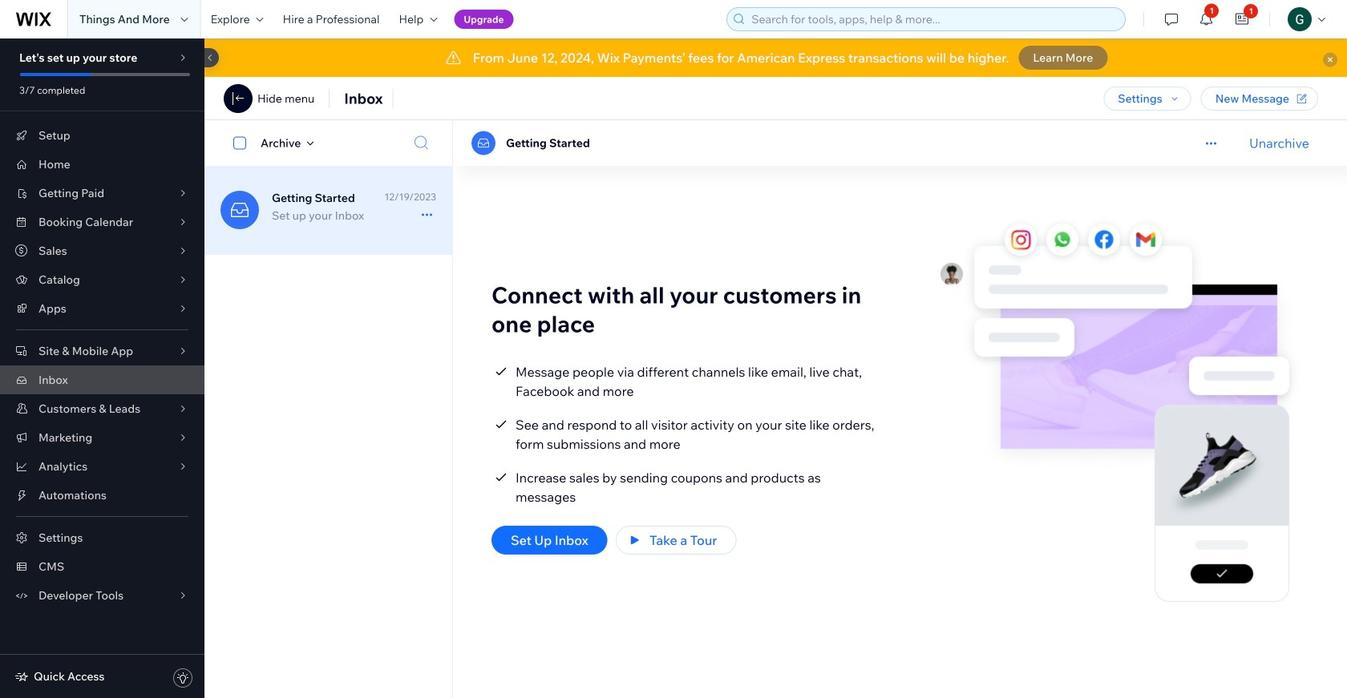 Task type: vqa. For each thing, say whether or not it's contained in the screenshot.
Search For Tools, Apps, Help & More... field
yes



Task type: describe. For each thing, give the bounding box(es) containing it.
0 vertical spatial getting started image
[[472, 131, 496, 155]]

1 vertical spatial getting started image
[[221, 191, 259, 229]]



Task type: locate. For each thing, give the bounding box(es) containing it.
getting started image
[[472, 131, 496, 155], [221, 191, 259, 229]]

alert
[[205, 39, 1348, 77]]

1 horizontal spatial getting started image
[[472, 131, 496, 155]]

None checkbox
[[225, 134, 261, 153]]

0 horizontal spatial getting started image
[[221, 191, 259, 229]]

sidebar element
[[0, 36, 219, 699]]

Search for tools, apps, help & more... field
[[747, 8, 1121, 30]]



